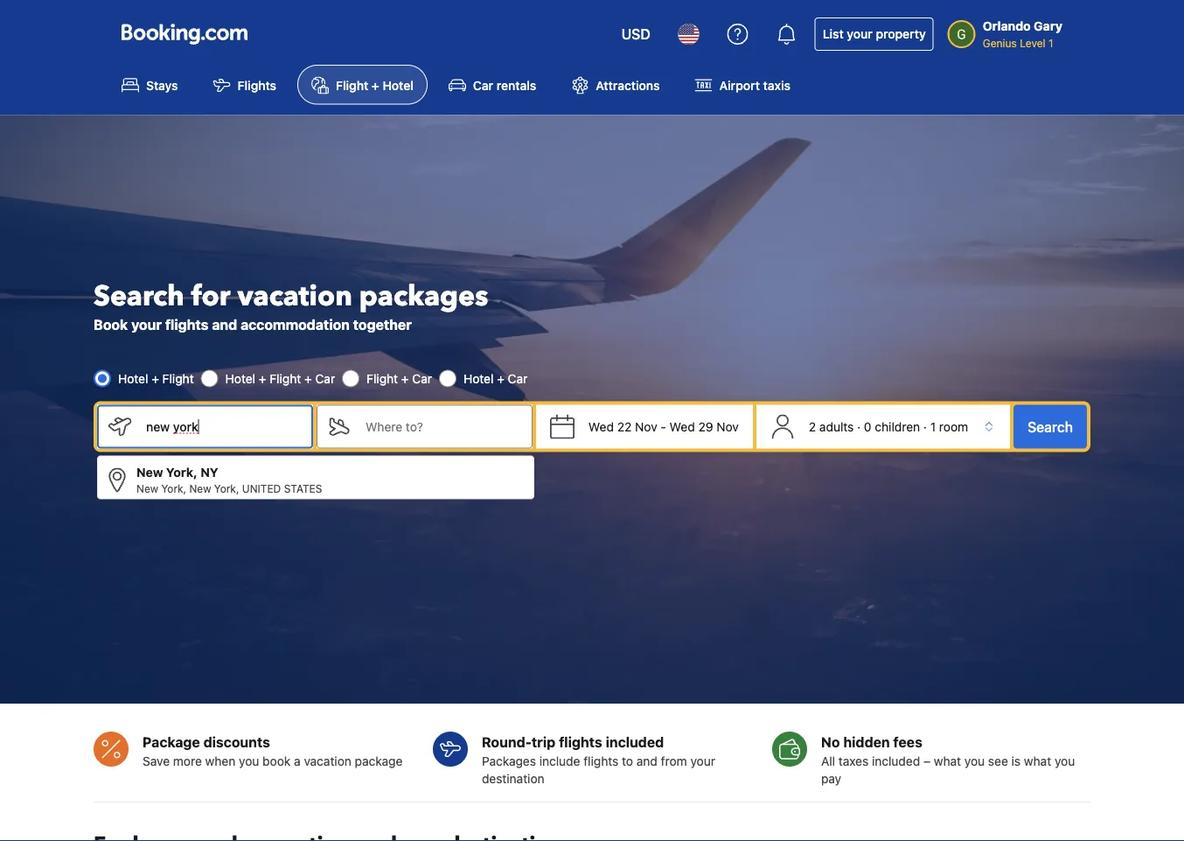 Task type: locate. For each thing, give the bounding box(es) containing it.
and
[[212, 316, 237, 333], [637, 754, 658, 768]]

2 horizontal spatial your
[[847, 27, 873, 41]]

0 horizontal spatial and
[[212, 316, 237, 333]]

+ for flight + car
[[402, 371, 409, 386]]

1 horizontal spatial search
[[1028, 418, 1074, 435]]

1 horizontal spatial your
[[691, 754, 716, 768]]

from
[[661, 754, 688, 768]]

wed
[[589, 419, 614, 434], [670, 419, 695, 434]]

hotel + car
[[464, 371, 528, 386]]

vacation
[[238, 277, 353, 315], [304, 754, 352, 768]]

search for search for vacation packages book your flights and accommodation together
[[94, 277, 185, 315]]

included up to
[[606, 734, 665, 750]]

packages
[[482, 754, 536, 768]]

1 horizontal spatial and
[[637, 754, 658, 768]]

no hidden fees all taxes included – what you see is what you pay
[[822, 734, 1076, 786]]

hidden
[[844, 734, 891, 750]]

0 horizontal spatial ·
[[858, 419, 861, 434]]

car rentals link
[[435, 65, 551, 104]]

property
[[876, 27, 927, 41]]

0 horizontal spatial wed
[[589, 419, 614, 434]]

include
[[540, 754, 581, 768]]

nov left -
[[635, 419, 658, 434]]

flights link
[[199, 65, 291, 104]]

0 horizontal spatial what
[[934, 754, 962, 768]]

orlando
[[983, 19, 1032, 33]]

to
[[622, 754, 634, 768]]

2 horizontal spatial you
[[1055, 754, 1076, 768]]

0 vertical spatial flights
[[165, 316, 209, 333]]

search inside search for vacation packages book your flights and accommodation together
[[94, 277, 185, 315]]

+ for flight + hotel
[[372, 78, 380, 92]]

when
[[205, 754, 236, 768]]

1 vertical spatial vacation
[[304, 754, 352, 768]]

0 horizontal spatial your
[[131, 316, 162, 333]]

29
[[699, 419, 714, 434]]

· left 0
[[858, 419, 861, 434]]

flight + car
[[367, 371, 432, 386]]

you down discounts
[[239, 754, 259, 768]]

nov
[[635, 419, 658, 434], [717, 419, 739, 434]]

flights
[[238, 78, 277, 92]]

1
[[1049, 37, 1054, 49], [931, 419, 937, 434]]

2 · from the left
[[924, 419, 928, 434]]

wed right -
[[670, 419, 695, 434]]

0 horizontal spatial search
[[94, 277, 185, 315]]

is
[[1012, 754, 1021, 768]]

+ for hotel + flight
[[152, 371, 159, 386]]

1 horizontal spatial 1
[[1049, 37, 1054, 49]]

2 you from the left
[[965, 754, 986, 768]]

what right –
[[934, 754, 962, 768]]

nov right 29
[[717, 419, 739, 434]]

new
[[137, 465, 163, 479], [137, 483, 158, 495], [189, 483, 211, 495]]

room
[[940, 419, 969, 434]]

hotel
[[383, 78, 414, 92], [118, 371, 148, 386], [225, 371, 256, 386], [464, 371, 494, 386]]

flights left to
[[584, 754, 619, 768]]

your
[[847, 27, 873, 41], [131, 316, 162, 333], [691, 754, 716, 768]]

vacation up the accommodation at left top
[[238, 277, 353, 315]]

gary
[[1035, 19, 1063, 33]]

you
[[239, 754, 259, 768], [965, 754, 986, 768], [1055, 754, 1076, 768]]

what
[[934, 754, 962, 768], [1025, 754, 1052, 768]]

+ for hotel + car
[[497, 371, 505, 386]]

1 down gary
[[1049, 37, 1054, 49]]

for
[[192, 277, 231, 315]]

hotel + flight + car
[[225, 371, 335, 386]]

1 you from the left
[[239, 754, 259, 768]]

round-trip flights included packages include flights to and from your destination
[[482, 734, 716, 786]]

vacation inside search for vacation packages book your flights and accommodation together
[[238, 277, 353, 315]]

22
[[618, 419, 632, 434]]

you inside the 'package discounts save more when you book a vacation package'
[[239, 754, 259, 768]]

+
[[372, 78, 380, 92], [152, 371, 159, 386], [259, 371, 267, 386], [305, 371, 312, 386], [402, 371, 409, 386], [497, 371, 505, 386]]

and down "for" in the left of the page
[[212, 316, 237, 333]]

and inside search for vacation packages book your flights and accommodation together
[[212, 316, 237, 333]]

you left see
[[965, 754, 986, 768]]

save
[[143, 754, 170, 768]]

2 what from the left
[[1025, 754, 1052, 768]]

0 vertical spatial vacation
[[238, 277, 353, 315]]

1 vertical spatial flights
[[559, 734, 603, 750]]

search inside button
[[1028, 418, 1074, 435]]

0 horizontal spatial you
[[239, 754, 259, 768]]

and inside round-trip flights included packages include flights to and from your destination
[[637, 754, 658, 768]]

your right from
[[691, 754, 716, 768]]

airport taxis
[[720, 78, 791, 92]]

Where from? field
[[132, 405, 313, 449]]

and right to
[[637, 754, 658, 768]]

1 horizontal spatial wed
[[670, 419, 695, 434]]

included inside round-trip flights included packages include flights to and from your destination
[[606, 734, 665, 750]]

more
[[173, 754, 202, 768]]

2 vertical spatial flights
[[584, 754, 619, 768]]

0 horizontal spatial included
[[606, 734, 665, 750]]

your right book
[[131, 316, 162, 333]]

1 horizontal spatial included
[[873, 754, 921, 768]]

york, left the ny
[[166, 465, 198, 479]]

1 vertical spatial 1
[[931, 419, 937, 434]]

hotel for hotel + car
[[464, 371, 494, 386]]

0 vertical spatial search
[[94, 277, 185, 315]]

1 vertical spatial search
[[1028, 418, 1074, 435]]

car
[[473, 78, 494, 92], [316, 371, 335, 386], [413, 371, 432, 386], [508, 371, 528, 386]]

1 horizontal spatial nov
[[717, 419, 739, 434]]

hotel for hotel + flight + car
[[225, 371, 256, 386]]

flights down "for" in the left of the page
[[165, 316, 209, 333]]

1 horizontal spatial you
[[965, 754, 986, 768]]

1 left the room
[[931, 419, 937, 434]]

1 vertical spatial and
[[637, 754, 658, 768]]

fees
[[894, 734, 923, 750]]

your inside round-trip flights included packages include flights to and from your destination
[[691, 754, 716, 768]]

your right list
[[847, 27, 873, 41]]

what right is
[[1025, 754, 1052, 768]]

0 vertical spatial 1
[[1049, 37, 1054, 49]]

0
[[865, 419, 872, 434]]

your inside search for vacation packages book your flights and accommodation together
[[131, 316, 162, 333]]

airport taxis link
[[681, 65, 805, 104]]

1 · from the left
[[858, 419, 861, 434]]

included down the "fees"
[[873, 754, 921, 768]]

1 inside orlando gary genius level 1
[[1049, 37, 1054, 49]]

0 vertical spatial and
[[212, 316, 237, 333]]

1 vertical spatial included
[[873, 754, 921, 768]]

all
[[822, 754, 836, 768]]

no
[[822, 734, 841, 750]]

Where to? field
[[352, 405, 533, 449]]

0 vertical spatial included
[[606, 734, 665, 750]]

1 vertical spatial your
[[131, 316, 162, 333]]

1 horizontal spatial what
[[1025, 754, 1052, 768]]

search for search
[[1028, 418, 1074, 435]]

flight
[[336, 78, 369, 92], [162, 371, 194, 386], [270, 371, 301, 386], [367, 371, 398, 386]]

–
[[924, 754, 931, 768]]

you right is
[[1055, 754, 1076, 768]]

flights inside search for vacation packages book your flights and accommodation together
[[165, 316, 209, 333]]

wed 22 nov - wed 29 nov
[[589, 419, 739, 434]]

flights up include
[[559, 734, 603, 750]]

· right children
[[924, 419, 928, 434]]

package
[[143, 734, 200, 750]]

0 vertical spatial your
[[847, 27, 873, 41]]

hotel for hotel + flight
[[118, 371, 148, 386]]

a
[[294, 754, 301, 768]]

flights
[[165, 316, 209, 333], [559, 734, 603, 750], [584, 754, 619, 768]]

included
[[606, 734, 665, 750], [873, 754, 921, 768]]

search
[[94, 277, 185, 315], [1028, 418, 1074, 435]]

york,
[[166, 465, 198, 479], [161, 483, 186, 495], [214, 483, 239, 495]]

·
[[858, 419, 861, 434], [924, 419, 928, 434]]

york, down the ny
[[214, 483, 239, 495]]

1 what from the left
[[934, 754, 962, 768]]

0 horizontal spatial nov
[[635, 419, 658, 434]]

united
[[242, 483, 281, 495]]

vacation right a on the bottom
[[304, 754, 352, 768]]

list your property
[[823, 27, 927, 41]]

adults
[[820, 419, 854, 434]]

wed left 22
[[589, 419, 614, 434]]

attractions
[[596, 78, 660, 92]]

2 vertical spatial your
[[691, 754, 716, 768]]

1 horizontal spatial ·
[[924, 419, 928, 434]]



Task type: describe. For each thing, give the bounding box(es) containing it.
package
[[355, 754, 403, 768]]

2 adults · 0 children · 1 room
[[809, 419, 969, 434]]

usd
[[622, 26, 651, 42]]

taxes
[[839, 754, 869, 768]]

see
[[989, 754, 1009, 768]]

book
[[94, 316, 128, 333]]

stays
[[146, 78, 178, 92]]

-
[[661, 419, 667, 434]]

stays link
[[108, 65, 192, 104]]

genius
[[983, 37, 1018, 49]]

trip
[[532, 734, 556, 750]]

round-
[[482, 734, 532, 750]]

booking.com online hotel reservations image
[[122, 24, 248, 45]]

search button
[[1014, 405, 1088, 449]]

package discounts save more when you book a vacation package
[[143, 734, 403, 768]]

search for vacation packages book your flights and accommodation together
[[94, 277, 489, 333]]

airport
[[720, 78, 760, 92]]

0 horizontal spatial 1
[[931, 419, 937, 434]]

packages
[[360, 277, 489, 315]]

orlando gary genius level 1
[[983, 19, 1063, 49]]

flight + hotel
[[336, 78, 414, 92]]

rentals
[[497, 78, 537, 92]]

list your property link
[[815, 18, 934, 51]]

level
[[1021, 37, 1046, 49]]

2 nov from the left
[[717, 419, 739, 434]]

york, down where from? field
[[161, 483, 186, 495]]

included inside 'no hidden fees all taxes included – what you see is what you pay'
[[873, 754, 921, 768]]

taxis
[[764, 78, 791, 92]]

usd button
[[611, 13, 661, 55]]

together
[[353, 316, 412, 333]]

flight + hotel link
[[298, 65, 428, 104]]

destination
[[482, 771, 545, 786]]

ny
[[201, 465, 218, 479]]

children
[[876, 419, 921, 434]]

1 nov from the left
[[635, 419, 658, 434]]

pay
[[822, 771, 842, 786]]

flights for trip
[[584, 754, 619, 768]]

2
[[809, 419, 817, 434]]

3 you from the left
[[1055, 754, 1076, 768]]

1 wed from the left
[[589, 419, 614, 434]]

hotel + flight
[[118, 371, 194, 386]]

accommodation
[[241, 316, 350, 333]]

new york, ny new york, new york, united states
[[137, 465, 322, 495]]

+ for hotel + flight + car
[[259, 371, 267, 386]]

car rentals
[[473, 78, 537, 92]]

discounts
[[204, 734, 270, 750]]

states
[[284, 483, 322, 495]]

attractions link
[[558, 65, 674, 104]]

2 wed from the left
[[670, 419, 695, 434]]

vacation inside the 'package discounts save more when you book a vacation package'
[[304, 754, 352, 768]]

book
[[263, 754, 291, 768]]

flights for for
[[165, 316, 209, 333]]

list
[[823, 27, 844, 41]]



Task type: vqa. For each thing, say whether or not it's contained in the screenshot.
flights within the search for vacation packages book your flights and accommodation together
yes



